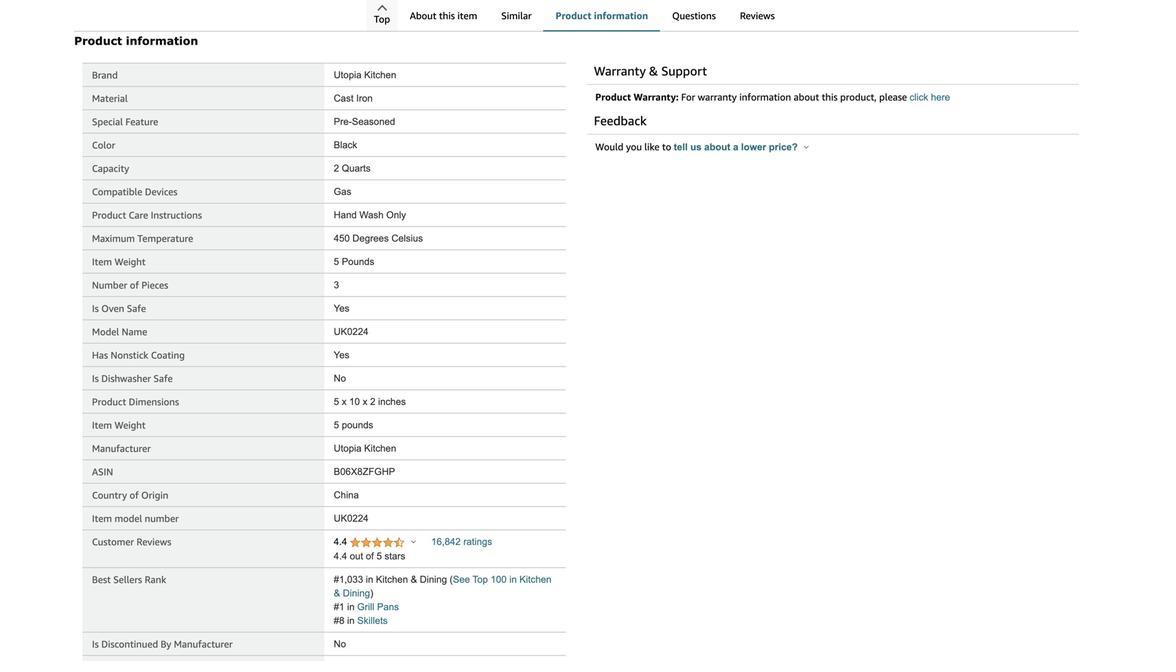 Task type: describe. For each thing, give the bounding box(es) containing it.
1 horizontal spatial dining
[[420, 574, 447, 585]]

kitchen up b06x8zfghp
[[364, 443, 396, 454]]

temperature
[[137, 233, 193, 244]]

cast
[[334, 93, 354, 104]]

no for is discontinued by manufacturer
[[334, 639, 346, 650]]

no for is dishwasher safe
[[334, 373, 346, 384]]

ratings
[[464, 537, 492, 547]]

warranty
[[698, 91, 737, 103]]

utopia kitchen for manufacturer
[[334, 443, 396, 454]]

compatible devices
[[92, 186, 178, 197]]

grill pans link
[[357, 602, 399, 613]]

has
[[92, 350, 108, 361]]

16,842
[[431, 537, 461, 547]]

sellers
[[113, 574, 142, 585]]

1 x from the left
[[342, 397, 347, 407]]

1 vertical spatial &
[[411, 574, 417, 585]]

1 horizontal spatial manufacturer
[[174, 639, 233, 650]]

has nonstick coating
[[92, 350, 185, 361]]

model
[[92, 326, 119, 338]]

#1
[[334, 602, 345, 613]]

16,842 ratings
[[431, 537, 492, 547]]

0 horizontal spatial about
[[705, 142, 731, 152]]

best sellers rank
[[92, 574, 166, 585]]

utopia for brand
[[334, 70, 362, 80]]

item model number
[[92, 513, 179, 524]]

2 quarts
[[334, 163, 371, 174]]

dishwasher
[[101, 373, 151, 384]]

yes for coating
[[334, 350, 350, 361]]

product up maximum
[[92, 209, 126, 221]]

support
[[662, 64, 707, 78]]

out
[[350, 551, 363, 562]]

kitchen up iron
[[364, 70, 396, 80]]

inches
[[378, 397, 406, 407]]

popover image inside the tell us about a lower price? 'button'
[[804, 145, 809, 149]]

item for pounds
[[92, 256, 112, 268]]

4.4 button
[[334, 537, 416, 550]]

5 x 10 x 2 inches
[[334, 397, 406, 407]]

0 vertical spatial manufacturer
[[92, 443, 151, 454]]

warranty & support
[[594, 64, 707, 78]]

wash
[[360, 210, 384, 220]]

4.4 for 4.4
[[334, 537, 350, 547]]

china
[[334, 490, 359, 501]]

similar
[[501, 10, 532, 21]]

product warranty: for warranty information about this product, please click here
[[596, 91, 951, 103]]

#1,033
[[334, 574, 363, 585]]

0 vertical spatial 2
[[334, 163, 339, 174]]

100
[[491, 574, 507, 585]]

pieces
[[142, 280, 168, 291]]

material
[[92, 93, 128, 104]]

item for pounds
[[92, 420, 112, 431]]

questions
[[672, 10, 716, 21]]

hand wash only
[[334, 210, 406, 220]]

number
[[92, 280, 127, 291]]

a
[[733, 142, 739, 152]]

skillets
[[357, 616, 388, 626]]

you
[[626, 141, 642, 152]]

care
[[129, 209, 148, 221]]

product up feedback
[[596, 91, 631, 103]]

would
[[596, 141, 624, 152]]

origin
[[141, 490, 168, 501]]

(
[[450, 574, 453, 585]]

weight for 5 pounds
[[115, 256, 146, 268]]

of for country
[[130, 490, 139, 501]]

450 degrees celsius
[[334, 233, 423, 244]]

10
[[349, 397, 360, 407]]

please
[[880, 91, 907, 103]]

1 horizontal spatial 2
[[370, 397, 376, 407]]

#1 in grill pans #8 in skillets
[[334, 602, 399, 626]]

brand
[[92, 69, 118, 81]]

color
[[92, 139, 115, 151]]

product dimensions
[[92, 396, 179, 408]]

4.4 for 4.4 out of 5 stars
[[334, 551, 347, 562]]

here
[[931, 92, 951, 103]]

dimensions
[[129, 396, 179, 408]]

0 vertical spatial information
[[594, 10, 648, 21]]

discontinued
[[101, 639, 158, 650]]

pre-seasoned
[[334, 116, 395, 127]]

nonstick
[[111, 350, 149, 361]]

& inside see top 100 in kitchen & dining
[[334, 588, 340, 599]]

seasoned
[[352, 116, 395, 127]]

is dishwasher safe
[[92, 373, 173, 384]]

about this item
[[410, 10, 477, 21]]

top inside see top 100 in kitchen & dining
[[473, 574, 488, 585]]

5 pounds
[[334, 420, 373, 431]]

see top 100 in kitchen & dining
[[334, 574, 552, 599]]

is for is dishwasher safe
[[92, 373, 99, 384]]

0 vertical spatial top
[[374, 13, 390, 25]]

pans
[[377, 602, 399, 613]]

number
[[145, 513, 179, 524]]

yes for safe
[[334, 303, 350, 314]]

is for is oven safe
[[92, 303, 99, 314]]

2 x from the left
[[363, 397, 368, 407]]

model
[[115, 513, 142, 524]]

1 vertical spatial this
[[822, 91, 838, 103]]

name
[[122, 326, 147, 338]]

customer
[[92, 536, 134, 548]]

0 vertical spatial about
[[794, 91, 820, 103]]

dining inside see top 100 in kitchen & dining
[[343, 588, 370, 599]]

is discontinued by manufacturer
[[92, 639, 233, 650]]

compatible
[[92, 186, 142, 197]]

0 vertical spatial product information
[[556, 10, 648, 21]]

2 vertical spatial information
[[740, 91, 791, 103]]

utopia for manufacturer
[[334, 443, 362, 454]]

3 item from the top
[[92, 513, 112, 524]]

of for number
[[130, 280, 139, 291]]

product down 'dishwasher'
[[92, 396, 126, 408]]

5 pounds
[[334, 257, 375, 267]]

b06x8zfghp
[[334, 467, 395, 477]]

5 for 5 pounds
[[334, 257, 339, 267]]

gas
[[334, 186, 352, 197]]

celsius
[[392, 233, 423, 244]]



Task type: locate. For each thing, give the bounding box(es) containing it.
2 is from the top
[[92, 373, 99, 384]]

1 vertical spatial product information
[[74, 34, 198, 47]]

popover image left 16,842 at the left bottom of the page
[[411, 540, 416, 544]]

product,
[[841, 91, 877, 103]]

click here link
[[910, 92, 951, 103]]

4.4 out of 5 stars
[[334, 551, 406, 562]]

1 horizontal spatial safe
[[154, 373, 173, 384]]

popover image inside 4.4 button
[[411, 540, 416, 544]]

product up brand
[[74, 34, 122, 47]]

feature
[[125, 116, 158, 127]]

1 vertical spatial dining
[[343, 588, 370, 599]]

x left 10
[[342, 397, 347, 407]]

reviews right questions
[[740, 10, 775, 21]]

uk0224 down china
[[334, 513, 369, 524]]

5 left "pounds"
[[334, 420, 339, 431]]

1 horizontal spatial about
[[794, 91, 820, 103]]

2 weight from the top
[[115, 420, 146, 431]]

tell us about a lower price? button
[[674, 142, 809, 152]]

0 vertical spatial weight
[[115, 256, 146, 268]]

1 vertical spatial utopia
[[334, 443, 362, 454]]

1 horizontal spatial product information
[[556, 10, 648, 21]]

0 horizontal spatial product information
[[74, 34, 198, 47]]

hand
[[334, 210, 357, 220]]

utopia kitchen for brand
[[334, 70, 396, 80]]

1 horizontal spatial popover image
[[804, 145, 809, 149]]

0 vertical spatial 4.4
[[334, 537, 350, 547]]

in right 100
[[510, 574, 517, 585]]

product care instructions
[[92, 209, 202, 221]]

1 utopia from the top
[[334, 70, 362, 80]]

in
[[366, 574, 373, 585], [510, 574, 517, 585], [347, 602, 355, 613], [347, 616, 355, 626]]

1 item from the top
[[92, 256, 112, 268]]

no down #8
[[334, 639, 346, 650]]

kitchen down "stars"
[[376, 574, 408, 585]]

product
[[556, 10, 592, 21], [74, 34, 122, 47], [596, 91, 631, 103], [92, 209, 126, 221], [92, 396, 126, 408]]

0 vertical spatial item weight
[[92, 256, 146, 268]]

kitchen inside see top 100 in kitchen & dining
[[520, 574, 552, 585]]

best
[[92, 574, 111, 585]]

of right out
[[366, 551, 374, 562]]

0 horizontal spatial popover image
[[411, 540, 416, 544]]

2
[[334, 163, 339, 174], [370, 397, 376, 407]]

stars
[[385, 551, 406, 562]]

about
[[794, 91, 820, 103], [705, 142, 731, 152]]

1 uk0224 from the top
[[334, 327, 369, 337]]

2 left quarts
[[334, 163, 339, 174]]

1 horizontal spatial this
[[822, 91, 838, 103]]

model name
[[92, 326, 147, 338]]

reviews
[[740, 10, 775, 21], [137, 536, 171, 548]]

this
[[439, 10, 455, 21], [822, 91, 838, 103]]

2 4.4 from the top
[[334, 551, 347, 562]]

& left (
[[411, 574, 417, 585]]

#1,033 in kitchen & dining (
[[334, 574, 453, 585]]

1 vertical spatial yes
[[334, 350, 350, 361]]

item weight
[[92, 256, 146, 268], [92, 420, 146, 431]]

0 horizontal spatial safe
[[127, 303, 146, 314]]

in right #8
[[347, 616, 355, 626]]

item
[[458, 10, 477, 21]]

of
[[130, 280, 139, 291], [130, 490, 139, 501], [366, 551, 374, 562]]

product information up brand
[[74, 34, 198, 47]]

utopia down 5 pounds
[[334, 443, 362, 454]]

0 vertical spatial utopia kitchen
[[334, 70, 396, 80]]

1 is from the top
[[92, 303, 99, 314]]

grill
[[357, 602, 375, 613]]

1 vertical spatial safe
[[154, 373, 173, 384]]

4.4 left out
[[334, 551, 347, 562]]

1 vertical spatial information
[[126, 34, 198, 47]]

0 vertical spatial reviews
[[740, 10, 775, 21]]

this left product,
[[822, 91, 838, 103]]

1 utopia kitchen from the top
[[334, 70, 396, 80]]

3
[[334, 280, 339, 291]]

5
[[334, 257, 339, 267], [334, 397, 339, 407], [334, 420, 339, 431], [377, 551, 382, 562]]

uk0224 for model name
[[334, 327, 369, 337]]

utopia kitchen up b06x8zfghp
[[334, 443, 396, 454]]

0 horizontal spatial information
[[126, 34, 198, 47]]

about
[[410, 10, 437, 21]]

popover image right price?
[[804, 145, 809, 149]]

number of pieces
[[92, 280, 168, 291]]

click
[[910, 92, 929, 103]]

country of origin
[[92, 490, 168, 501]]

0 horizontal spatial top
[[374, 13, 390, 25]]

1 vertical spatial top
[[473, 574, 488, 585]]

0 vertical spatial safe
[[127, 303, 146, 314]]

1 vertical spatial uk0224
[[334, 513, 369, 524]]

2 vertical spatial item
[[92, 513, 112, 524]]

product information up warranty
[[556, 10, 648, 21]]

of left 'origin'
[[130, 490, 139, 501]]

0 vertical spatial utopia
[[334, 70, 362, 80]]

item weight for 5 pounds
[[92, 256, 146, 268]]

1 vertical spatial item
[[92, 420, 112, 431]]

item down country
[[92, 513, 112, 524]]

0 vertical spatial dining
[[420, 574, 447, 585]]

1 weight from the top
[[115, 256, 146, 268]]

see
[[453, 574, 470, 585]]

1 vertical spatial weight
[[115, 420, 146, 431]]

0 horizontal spatial this
[[439, 10, 455, 21]]

weight down product dimensions
[[115, 420, 146, 431]]

0 horizontal spatial &
[[334, 588, 340, 599]]

is for is discontinued by manufacturer
[[92, 639, 99, 650]]

devices
[[145, 186, 178, 197]]

top left about
[[374, 13, 390, 25]]

yes down 3 on the top of page
[[334, 303, 350, 314]]

popover image
[[804, 145, 809, 149], [411, 540, 416, 544]]

safe for is dishwasher safe
[[154, 373, 173, 384]]

safe down coating
[[154, 373, 173, 384]]

top left 100
[[473, 574, 488, 585]]

1 4.4 from the top
[[334, 537, 350, 547]]

us
[[691, 142, 702, 152]]

by
[[161, 639, 171, 650]]

x
[[342, 397, 347, 407], [363, 397, 368, 407]]

yes
[[334, 303, 350, 314], [334, 350, 350, 361]]

2 vertical spatial is
[[92, 639, 99, 650]]

instructions
[[151, 209, 202, 221]]

1 vertical spatial 4.4
[[334, 551, 347, 562]]

0 vertical spatial no
[[334, 373, 346, 384]]

dining
[[420, 574, 447, 585], [343, 588, 370, 599]]

& up warranty:
[[649, 64, 658, 78]]

3 is from the top
[[92, 639, 99, 650]]

for
[[681, 91, 696, 103]]

tell
[[674, 142, 688, 152]]

is oven safe
[[92, 303, 146, 314]]

dining left (
[[420, 574, 447, 585]]

kitchen right 100
[[520, 574, 552, 585]]

1 vertical spatial manufacturer
[[174, 639, 233, 650]]

1 vertical spatial popover image
[[411, 540, 416, 544]]

1 no from the top
[[334, 373, 346, 384]]

1 vertical spatial item weight
[[92, 420, 146, 431]]

0 horizontal spatial 2
[[334, 163, 339, 174]]

maximum temperature
[[92, 233, 193, 244]]

manufacturer up asin
[[92, 443, 151, 454]]

like
[[645, 141, 660, 152]]

of left pieces on the left of page
[[130, 280, 139, 291]]

in inside see top 100 in kitchen & dining
[[510, 574, 517, 585]]

customer reviews
[[92, 536, 171, 548]]

4.4
[[334, 537, 350, 547], [334, 551, 347, 562]]

1 vertical spatial about
[[705, 142, 731, 152]]

& up the "#1"
[[334, 588, 340, 599]]

2 item weight from the top
[[92, 420, 146, 431]]

1 yes from the top
[[334, 303, 350, 314]]

in up )
[[366, 574, 373, 585]]

0 vertical spatial is
[[92, 303, 99, 314]]

5 for 5 pounds
[[334, 420, 339, 431]]

only
[[386, 210, 406, 220]]

2 horizontal spatial &
[[649, 64, 658, 78]]

utopia up cast
[[334, 70, 362, 80]]

item down product dimensions
[[92, 420, 112, 431]]

2 item from the top
[[92, 420, 112, 431]]

0 horizontal spatial reviews
[[137, 536, 171, 548]]

0 vertical spatial this
[[439, 10, 455, 21]]

manufacturer right by
[[174, 639, 233, 650]]

1 horizontal spatial &
[[411, 574, 417, 585]]

warranty:
[[634, 91, 679, 103]]

iron
[[356, 93, 373, 104]]

no up 5 x 10 x 2 inches
[[334, 373, 346, 384]]

0 vertical spatial &
[[649, 64, 658, 78]]

1 horizontal spatial information
[[594, 10, 648, 21]]

1 vertical spatial no
[[334, 639, 346, 650]]

0 horizontal spatial manufacturer
[[92, 443, 151, 454]]

2 horizontal spatial information
[[740, 91, 791, 103]]

product right similar
[[556, 10, 592, 21]]

weight for 5 pounds
[[115, 420, 146, 431]]

would you like to
[[596, 141, 674, 152]]

2 vertical spatial &
[[334, 588, 340, 599]]

special
[[92, 116, 123, 127]]

weight up number of pieces
[[115, 256, 146, 268]]

dining down #1,033
[[343, 588, 370, 599]]

uk0224 down 3 on the top of page
[[334, 327, 369, 337]]

1 horizontal spatial x
[[363, 397, 368, 407]]

uk0224 for item model number
[[334, 513, 369, 524]]

item weight down product dimensions
[[92, 420, 146, 431]]

coating
[[151, 350, 185, 361]]

no
[[334, 373, 346, 384], [334, 639, 346, 650]]

reviews down number
[[137, 536, 171, 548]]

0 horizontal spatial x
[[342, 397, 347, 407]]

about left product,
[[794, 91, 820, 103]]

utopia kitchen up iron
[[334, 70, 396, 80]]

1 vertical spatial 2
[[370, 397, 376, 407]]

5 left pounds
[[334, 257, 339, 267]]

5 down 4.4 button
[[377, 551, 382, 562]]

0 horizontal spatial dining
[[343, 588, 370, 599]]

1 item weight from the top
[[92, 256, 146, 268]]

this left item at the top of page
[[439, 10, 455, 21]]

is left the discontinued
[[92, 639, 99, 650]]

safe up name
[[127, 303, 146, 314]]

2 yes from the top
[[334, 350, 350, 361]]

x right 10
[[363, 397, 368, 407]]

oven
[[101, 303, 124, 314]]

yes up 10
[[334, 350, 350, 361]]

1 vertical spatial utopia kitchen
[[334, 443, 396, 454]]

country
[[92, 490, 127, 501]]

black
[[334, 140, 357, 150]]

tell us about a lower price?
[[674, 142, 801, 152]]

4.4 up out
[[334, 537, 350, 547]]

about left a
[[705, 142, 731, 152]]

4.4 inside button
[[334, 537, 350, 547]]

2 no from the top
[[334, 639, 346, 650]]

1 vertical spatial of
[[130, 490, 139, 501]]

warranty
[[594, 64, 646, 78]]

1 vertical spatial is
[[92, 373, 99, 384]]

asin
[[92, 466, 113, 478]]

kitchen
[[364, 70, 396, 80], [364, 443, 396, 454], [376, 574, 408, 585], [520, 574, 552, 585]]

2 utopia from the top
[[334, 443, 362, 454]]

safe for is oven safe
[[127, 303, 146, 314]]

1 horizontal spatial top
[[473, 574, 488, 585]]

0 vertical spatial of
[[130, 280, 139, 291]]

is left oven
[[92, 303, 99, 314]]

&
[[649, 64, 658, 78], [411, 574, 417, 585], [334, 588, 340, 599]]

feedback
[[594, 113, 647, 128]]

2 utopia kitchen from the top
[[334, 443, 396, 454]]

0 vertical spatial yes
[[334, 303, 350, 314]]

item weight down maximum
[[92, 256, 146, 268]]

2 right 10
[[370, 397, 376, 407]]

0 vertical spatial popover image
[[804, 145, 809, 149]]

skillets link
[[357, 616, 388, 626]]

degrees
[[353, 233, 389, 244]]

2 vertical spatial of
[[366, 551, 374, 562]]

5 for 5 x 10 x 2 inches
[[334, 397, 339, 407]]

to
[[662, 141, 672, 152]]

item weight for 5 pounds
[[92, 420, 146, 431]]

)
[[370, 588, 373, 599]]

1 vertical spatial reviews
[[137, 536, 171, 548]]

0 vertical spatial uk0224
[[334, 327, 369, 337]]

5 left 10
[[334, 397, 339, 407]]

1 horizontal spatial reviews
[[740, 10, 775, 21]]

quarts
[[342, 163, 371, 174]]

0 vertical spatial item
[[92, 256, 112, 268]]

16,842 ratings link
[[431, 537, 492, 547]]

pre-
[[334, 116, 352, 127]]

lower
[[741, 142, 767, 152]]

is down has in the left bottom of the page
[[92, 373, 99, 384]]

2 uk0224 from the top
[[334, 513, 369, 524]]

utopia kitchen
[[334, 70, 396, 80], [334, 443, 396, 454]]

special feature
[[92, 116, 158, 127]]

item up "number"
[[92, 256, 112, 268]]

in right the "#1"
[[347, 602, 355, 613]]



Task type: vqa. For each thing, say whether or not it's contained in the screenshot.
bottommost "Exemptions"
no



